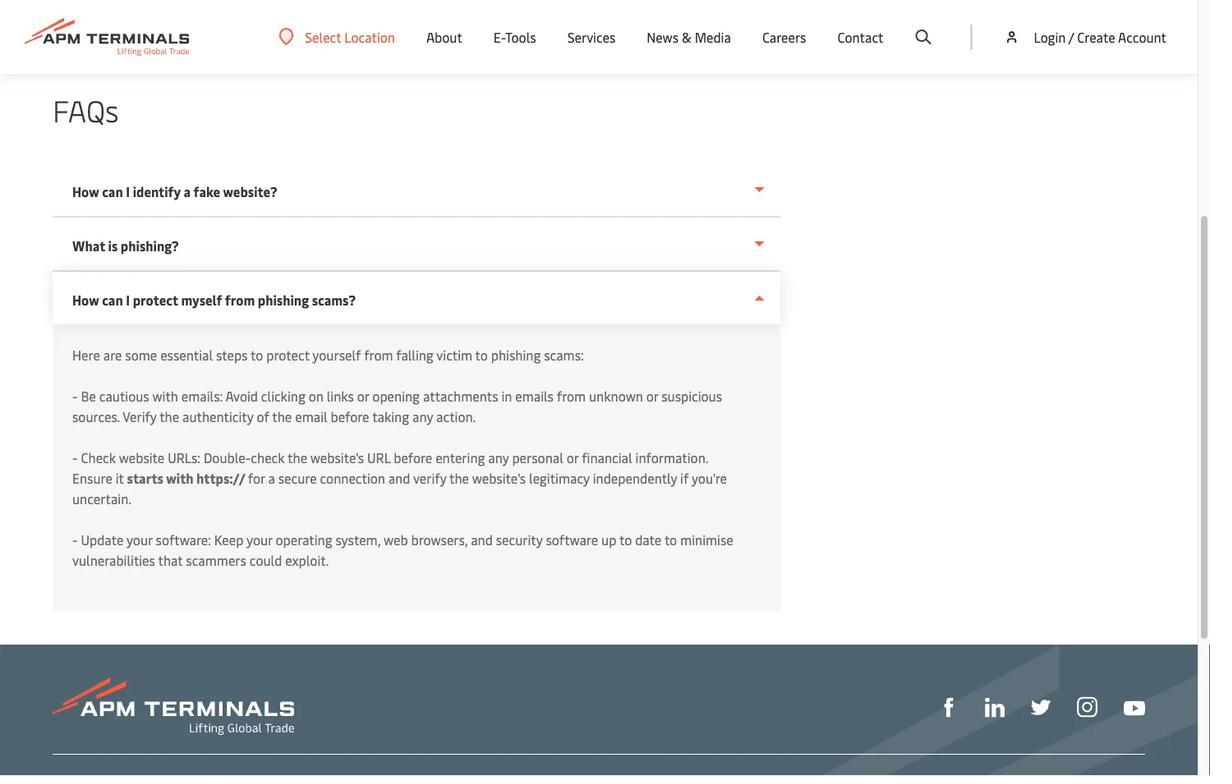 Task type: locate. For each thing, give the bounding box(es) containing it.
2 can from the top
[[102, 291, 123, 309]]

can left identify
[[102, 183, 123, 201]]

is
[[108, 237, 118, 255]]

1 - from the top
[[72, 388, 78, 405]]

from right myself
[[225, 291, 255, 309]]

here
[[72, 346, 100, 364]]

website's up the connection
[[311, 449, 364, 467]]

about
[[427, 28, 463, 46]]

how can i protect myself from phishing scams? element
[[53, 325, 781, 612]]

starts
[[127, 470, 163, 487]]

how for how can i identify a fake website?
[[72, 183, 99, 201]]

website's for url
[[311, 449, 364, 467]]

phishing
[[258, 291, 309, 309], [491, 346, 541, 364]]

from left falling
[[364, 346, 393, 364]]

1 vertical spatial protect
[[267, 346, 310, 364]]

and inside for a secure connection and verify the website's legitimacy independently if you're uncertain.
[[389, 470, 411, 487]]

to right date
[[665, 531, 677, 549]]

2 horizontal spatial your
[[320, 37, 347, 55]]

some
[[125, 346, 157, 364]]

i for identify
[[126, 183, 130, 201]]

website's inside for a secure connection and verify the website's legitimacy independently if you're uncertain.
[[472, 470, 526, 487]]

steps
[[216, 346, 248, 364]]

and inside - update your software: keep your operating system, web browsers, and security software up to date to minimise vulnerabilities that scammers could exploit.
[[471, 531, 493, 549]]

news & media
[[647, 28, 731, 46]]

0 vertical spatial from
[[225, 291, 255, 309]]

your up could
[[247, 531, 273, 549]]

1 vertical spatial a
[[268, 470, 275, 487]]

website?
[[223, 183, 278, 201]]

1 horizontal spatial website's
[[472, 470, 526, 487]]

up
[[602, 531, 617, 549]]

- left check
[[72, 449, 78, 467]]

and left security
[[471, 531, 493, 549]]

personal
[[512, 449, 564, 467]]

0 vertical spatial i
[[126, 183, 130, 201]]

create
[[1078, 28, 1116, 46]]

0 horizontal spatial before
[[331, 408, 370, 426]]

location
[[345, 28, 395, 46]]

any right taking
[[413, 408, 433, 426]]

i
[[126, 183, 130, 201], [126, 291, 130, 309]]

your left local at the left top
[[320, 37, 347, 55]]

0 horizontal spatial website's
[[311, 449, 364, 467]]

1 i from the top
[[126, 183, 130, 201]]

how can i protect myself from phishing scams? button
[[53, 272, 781, 325]]

for
[[248, 470, 265, 487]]

0 horizontal spatial from
[[225, 291, 255, 309]]

- for - be cautious with emails: avoid clicking on links or opening attachments in emails from unknown or suspicious sources. verify the authenticity of the email before taking any action.
[[72, 388, 78, 405]]

2 horizontal spatial or
[[647, 388, 659, 405]]

date
[[635, 531, 662, 549]]

protect up clicking
[[267, 346, 310, 364]]

1 can from the top
[[102, 183, 123, 201]]

can down is at the top of the page
[[102, 291, 123, 309]]

0 vertical spatial -
[[72, 388, 78, 405]]

from inside - be cautious with emails: avoid clicking on links or opening attachments in emails from unknown or suspicious sources. verify the authenticity of the email before taking any action.
[[557, 388, 586, 405]]

- inside - update your software: keep your operating system, web browsers, and security software up to date to minimise vulnerabilities that scammers could exploit.
[[72, 531, 78, 549]]

select location
[[305, 28, 395, 46]]

account
[[1119, 28, 1167, 46]]

what
[[72, 237, 105, 255]]

in
[[502, 388, 512, 405]]

1 vertical spatial can
[[102, 291, 123, 309]]

0 vertical spatial protect
[[133, 291, 178, 309]]

careers
[[763, 28, 807, 46]]

services button
[[568, 0, 616, 74]]

phishing up in
[[491, 346, 541, 364]]

before inside - be cautious with emails: avoid clicking on links or opening attachments in emails from unknown or suspicious sources. verify the authenticity of the email before taking any action.
[[331, 408, 370, 426]]

how down 'what'
[[72, 291, 99, 309]]

e-tools button
[[494, 0, 536, 74]]

from
[[225, 291, 255, 309], [364, 346, 393, 364], [557, 388, 586, 405]]

1 horizontal spatial any
[[489, 449, 509, 467]]

protect
[[133, 291, 178, 309], [267, 346, 310, 364]]

can inside dropdown button
[[102, 291, 123, 309]]

victim
[[437, 346, 473, 364]]

faqs
[[53, 90, 119, 130]]

-
[[72, 388, 78, 405], [72, 449, 78, 467], [72, 531, 78, 549]]

from right the emails
[[557, 388, 586, 405]]

email
[[295, 408, 328, 426]]

2 i from the top
[[126, 291, 130, 309]]

how up 'what'
[[72, 183, 99, 201]]

- left be
[[72, 388, 78, 405]]

before inside - check website urls: double-check the website's url before entering any personal or financial information. ensure it
[[394, 449, 433, 467]]

2 how from the top
[[72, 291, 99, 309]]

/
[[1069, 28, 1075, 46]]

1 horizontal spatial phishing
[[491, 346, 541, 364]]

0 vertical spatial website's
[[311, 449, 364, 467]]

0 vertical spatial can
[[102, 183, 123, 201]]

or right unknown
[[647, 388, 659, 405]]

contact your local apm terminals facility link
[[268, 37, 519, 55]]

services
[[568, 28, 616, 46]]

2 vertical spatial from
[[557, 388, 586, 405]]

1 vertical spatial website's
[[472, 470, 526, 487]]

website's inside - check website urls: double-check the website's url before entering any personal or financial information. ensure it
[[311, 449, 364, 467]]

1 horizontal spatial and
[[471, 531, 493, 549]]

1 vertical spatial and
[[471, 531, 493, 549]]

1 vertical spatial i
[[126, 291, 130, 309]]

- left update
[[72, 531, 78, 549]]

about button
[[427, 0, 463, 74]]

a left fake
[[184, 183, 191, 201]]

how
[[72, 183, 99, 201], [72, 291, 99, 309]]

and
[[389, 470, 411, 487], [471, 531, 493, 549]]

minimise
[[681, 531, 734, 549]]

2 horizontal spatial from
[[557, 388, 586, 405]]

1 horizontal spatial a
[[268, 470, 275, 487]]

- inside - be cautious with emails: avoid clicking on links or opening attachments in emails from unknown or suspicious sources. verify the authenticity of the email before taking any action.
[[72, 388, 78, 405]]

a right for
[[268, 470, 275, 487]]

update
[[81, 531, 124, 549]]

protect left myself
[[133, 291, 178, 309]]

1 vertical spatial any
[[489, 449, 509, 467]]

how inside 'dropdown button'
[[72, 183, 99, 201]]

can for protect
[[102, 291, 123, 309]]

can inside 'dropdown button'
[[102, 183, 123, 201]]

authenticity
[[183, 408, 254, 426]]

of
[[257, 408, 269, 426]]

with up verify
[[152, 388, 178, 405]]

before up verify
[[394, 449, 433, 467]]

0 horizontal spatial protect
[[133, 291, 178, 309]]

3 - from the top
[[72, 531, 78, 549]]

cautious
[[99, 388, 149, 405]]

how inside dropdown button
[[72, 291, 99, 309]]

1 vertical spatial -
[[72, 449, 78, 467]]

emails
[[516, 388, 554, 405]]

1 horizontal spatial protect
[[267, 346, 310, 364]]

any inside - check website urls: double-check the website's url before entering any personal or financial information. ensure it
[[489, 449, 509, 467]]

0 horizontal spatial a
[[184, 183, 191, 201]]

1 vertical spatial how
[[72, 291, 99, 309]]

1 vertical spatial before
[[394, 449, 433, 467]]

verify
[[413, 470, 447, 487]]

if
[[681, 470, 689, 487]]

0 vertical spatial phishing
[[258, 291, 309, 309]]

a inside 'dropdown button'
[[184, 183, 191, 201]]

0 vertical spatial a
[[184, 183, 191, 201]]

website's down entering
[[472, 470, 526, 487]]

or up legitimacy
[[567, 449, 579, 467]]

before down links
[[331, 408, 370, 426]]

verify
[[123, 408, 157, 426]]

any right entering
[[489, 449, 509, 467]]

2 - from the top
[[72, 449, 78, 467]]

identify
[[133, 183, 181, 201]]

the down entering
[[450, 470, 469, 487]]

0 vertical spatial any
[[413, 408, 433, 426]]

how can i protect myself from phishing scams?
[[72, 291, 356, 309]]

action.
[[437, 408, 476, 426]]

- check website urls: double-check the website's url before entering any personal or financial information. ensure it
[[72, 449, 708, 487]]

1 how from the top
[[72, 183, 99, 201]]

careers button
[[763, 0, 807, 74]]

the up secure
[[288, 449, 307, 467]]

login
[[1034, 28, 1066, 46]]

0 vertical spatial with
[[152, 388, 178, 405]]

to right steps
[[251, 346, 263, 364]]

- for - update your software: keep your operating system, web browsers, and security software up to date to minimise vulnerabilities that scammers could exploit.
[[72, 531, 78, 549]]

facility
[[475, 37, 519, 55]]

i left identify
[[126, 183, 130, 201]]

apm
[[382, 37, 411, 55]]

your up vulnerabilities
[[127, 531, 153, 549]]

1 vertical spatial from
[[364, 346, 393, 364]]

2 vertical spatial -
[[72, 531, 78, 549]]

1 vertical spatial with
[[166, 470, 194, 487]]

are
[[103, 346, 122, 364]]

contact
[[838, 28, 884, 46]]

to
[[251, 346, 263, 364], [476, 346, 488, 364], [620, 531, 632, 549], [665, 531, 677, 549]]

essential
[[160, 346, 213, 364]]

what is phishing?
[[72, 237, 179, 255]]

or right links
[[357, 388, 369, 405]]

1 horizontal spatial from
[[364, 346, 393, 364]]

ensure
[[72, 470, 113, 487]]

1 horizontal spatial or
[[567, 449, 579, 467]]

uncertain.
[[72, 490, 132, 508]]

shape link
[[939, 696, 959, 718]]

i inside dropdown button
[[126, 291, 130, 309]]

i down what is phishing?
[[126, 291, 130, 309]]

urls:
[[168, 449, 201, 467]]

before
[[331, 408, 370, 426], [394, 449, 433, 467]]

0 horizontal spatial phishing
[[258, 291, 309, 309]]

and down url
[[389, 470, 411, 487]]

0 vertical spatial how
[[72, 183, 99, 201]]

- inside - check website urls: double-check the website's url before entering any personal or financial information. ensure it
[[72, 449, 78, 467]]

0 vertical spatial before
[[331, 408, 370, 426]]

the
[[160, 408, 179, 426], [272, 408, 292, 426], [288, 449, 307, 467], [450, 470, 469, 487]]

i inside 'dropdown button'
[[126, 183, 130, 201]]

0 horizontal spatial any
[[413, 408, 433, 426]]

be
[[81, 388, 96, 405]]

1 horizontal spatial before
[[394, 449, 433, 467]]

phishing left scams?
[[258, 291, 309, 309]]

that
[[158, 552, 183, 570]]

0 horizontal spatial and
[[389, 470, 411, 487]]

0 vertical spatial and
[[389, 470, 411, 487]]

check
[[251, 449, 285, 467]]

with down urls:
[[166, 470, 194, 487]]



Task type: describe. For each thing, give the bounding box(es) containing it.
- update your software: keep your operating system, web browsers, and security software up to date to minimise vulnerabilities that scammers could exploit.
[[72, 531, 734, 570]]

media
[[695, 28, 731, 46]]

- for - check website urls: double-check the website's url before entering any personal or financial information. ensure it
[[72, 449, 78, 467]]

yourself
[[313, 346, 361, 364]]

any inside - be cautious with emails: avoid clicking on links or opening attachments in emails from unknown or suspicious sources. verify the authenticity of the email before taking any action.
[[413, 408, 433, 426]]

here are some essential steps to protect yourself from falling victim to phishing scams:
[[72, 346, 584, 364]]

i for protect
[[126, 291, 130, 309]]

.
[[519, 37, 522, 55]]

financial
[[582, 449, 633, 467]]

select location button
[[279, 28, 395, 46]]

you're
[[692, 470, 727, 487]]

links
[[327, 388, 354, 405]]

for a secure connection and verify the website's legitimacy independently if you're uncertain.
[[72, 470, 727, 508]]

contact
[[271, 37, 317, 55]]

facebook image
[[939, 698, 959, 718]]

starts with https://
[[127, 470, 248, 487]]

falling
[[396, 346, 434, 364]]

twitter image
[[1032, 698, 1051, 718]]

the right verify
[[160, 408, 179, 426]]

contact button
[[838, 0, 884, 74]]

phishing?
[[121, 237, 179, 255]]

https://
[[197, 470, 245, 487]]

tools
[[505, 28, 536, 46]]

can for identify
[[102, 183, 123, 201]]

attachments
[[423, 388, 499, 405]]

myself
[[181, 291, 222, 309]]

software:
[[156, 531, 211, 549]]

security
[[496, 531, 543, 549]]

instagram link
[[1078, 696, 1098, 718]]

connection
[[320, 470, 385, 487]]

login / create account
[[1034, 28, 1167, 46]]

how can i identify a fake website? button
[[53, 164, 781, 218]]

fill 44 link
[[1032, 696, 1051, 718]]

web
[[384, 531, 408, 549]]

1 vertical spatial phishing
[[491, 346, 541, 364]]

select
[[305, 28, 341, 46]]

on
[[309, 388, 324, 405]]

e-
[[494, 28, 506, 46]]

0 horizontal spatial your
[[127, 531, 153, 549]]

protect inside dropdown button
[[133, 291, 178, 309]]

how for how can i protect myself from phishing scams?
[[72, 291, 99, 309]]

apmt footer logo image
[[53, 678, 294, 736]]

or inside - check website urls: double-check the website's url before entering any personal or financial information. ensure it
[[567, 449, 579, 467]]

website's for legitimacy
[[472, 470, 526, 487]]

contact your local apm terminals facility .
[[268, 37, 522, 55]]

linkedin image
[[986, 698, 1005, 718]]

browsers,
[[411, 531, 468, 549]]

to right "up"
[[620, 531, 632, 549]]

software
[[546, 531, 599, 549]]

it
[[116, 470, 124, 487]]

unknown
[[589, 388, 643, 405]]

could
[[250, 552, 282, 570]]

check
[[81, 449, 116, 467]]

emails:
[[181, 388, 223, 405]]

login / create account link
[[1004, 0, 1167, 74]]

instagram image
[[1078, 698, 1098, 718]]

vulnerabilities
[[72, 552, 155, 570]]

- be cautious with emails: avoid clicking on links or opening attachments in emails from unknown or suspicious sources. verify the authenticity of the email before taking any action.
[[72, 388, 723, 426]]

to right victim at the top
[[476, 346, 488, 364]]

news & media button
[[647, 0, 731, 74]]

from inside dropdown button
[[225, 291, 255, 309]]

system,
[[336, 531, 381, 549]]

avoid
[[226, 388, 258, 405]]

how can i identify a fake website?
[[72, 183, 278, 201]]

a inside for a secure connection and verify the website's legitimacy independently if you're uncertain.
[[268, 470, 275, 487]]

news
[[647, 28, 679, 46]]

clicking
[[261, 388, 306, 405]]

&
[[682, 28, 692, 46]]

youtube image
[[1124, 701, 1146, 716]]

terminals
[[413, 37, 472, 55]]

url
[[367, 449, 391, 467]]

double-
[[204, 449, 251, 467]]

the inside - check website urls: double-check the website's url before entering any personal or financial information. ensure it
[[288, 449, 307, 467]]

local
[[350, 37, 379, 55]]

independently
[[593, 470, 677, 487]]

taking
[[372, 408, 409, 426]]

suspicious
[[662, 388, 723, 405]]

information.
[[636, 449, 708, 467]]

linkedin__x28_alt_x29__3_ link
[[986, 696, 1005, 718]]

entering
[[436, 449, 485, 467]]

opening
[[373, 388, 420, 405]]

0 horizontal spatial or
[[357, 388, 369, 405]]

phishing inside dropdown button
[[258, 291, 309, 309]]

the inside for a secure connection and verify the website's legitimacy independently if you're uncertain.
[[450, 470, 469, 487]]

exploit.
[[285, 552, 329, 570]]

secure
[[278, 470, 317, 487]]

scams:
[[544, 346, 584, 364]]

the right of
[[272, 408, 292, 426]]

scams?
[[312, 291, 356, 309]]

1 horizontal spatial your
[[247, 531, 273, 549]]

e-tools
[[494, 28, 536, 46]]

with inside - be cautious with emails: avoid clicking on links or opening attachments in emails from unknown or suspicious sources. verify the authenticity of the email before taking any action.
[[152, 388, 178, 405]]



Task type: vqa. For each thing, say whether or not it's contained in the screenshot.
adapt in the bottom left of the page
no



